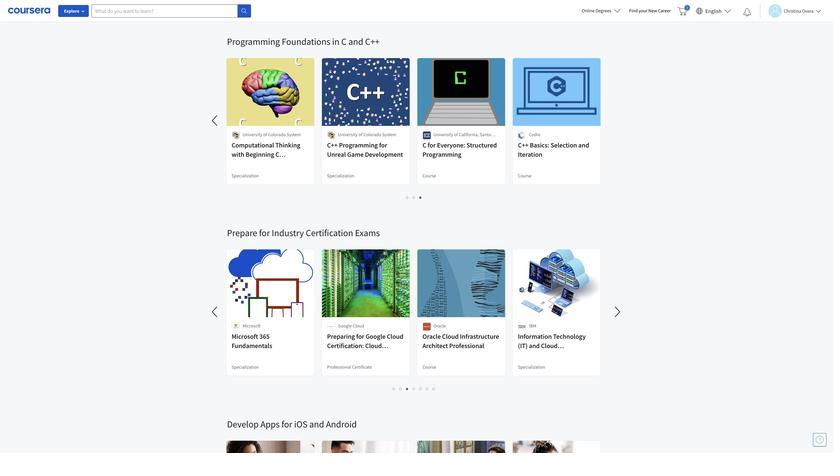 Task type: locate. For each thing, give the bounding box(es) containing it.
2 university from the left
[[338, 132, 358, 138]]

c
[[341, 36, 347, 48], [423, 141, 427, 149], [276, 150, 279, 159]]

1 horizontal spatial google
[[366, 333, 386, 341]]

3 of from the left
[[454, 132, 458, 138]]

1 inside programming foundations in c and c++ carousel element
[[406, 195, 409, 201]]

0 vertical spatial c
[[341, 36, 347, 48]]

1 of from the left
[[263, 132, 267, 138]]

list
[[227, 2, 601, 10], [227, 194, 601, 202], [227, 386, 601, 393]]

6
[[426, 386, 429, 393]]

0 horizontal spatial 2
[[400, 386, 402, 393]]

0 vertical spatial previous slide image
[[207, 113, 223, 129]]

0 vertical spatial professional
[[449, 342, 485, 350]]

system
[[287, 132, 301, 138], [382, 132, 397, 138]]

(it)
[[518, 342, 528, 350]]

programming foundations in c and c++
[[227, 36, 380, 48]]

prepare for industry certification exams carousel element
[[207, 207, 626, 399]]

0 horizontal spatial 2 button
[[398, 386, 404, 393]]

0 vertical spatial 3 button
[[418, 194, 424, 202]]

university of colorado system for programming
[[338, 132, 397, 138]]

for inside "c for everyone: structured programming"
[[428, 141, 436, 149]]

for down the google cloud
[[356, 333, 365, 341]]

apps
[[261, 419, 280, 431]]

What do you want to learn? text field
[[92, 4, 238, 17]]

2 colorado from the left
[[364, 132, 381, 138]]

specialization
[[232, 173, 259, 179], [327, 173, 355, 179], [232, 365, 259, 371], [518, 365, 546, 371]]

university inside university of california, santa cruz
[[434, 132, 453, 138]]

system up thinking
[[287, 132, 301, 138]]

meta react native specialization by meta, image
[[513, 442, 601, 454]]

university of colorado system for thinking
[[243, 132, 301, 138]]

c right in
[[341, 36, 347, 48]]

your
[[639, 8, 648, 14]]

3
[[420, 195, 422, 201], [406, 386, 409, 393]]

devops
[[327, 351, 349, 360]]

for inside preparing for google cloud certification: cloud devops engineer
[[356, 333, 365, 341]]

0 vertical spatial fundamentals
[[232, 342, 272, 350]]

microsoft image
[[232, 323, 240, 331]]

7
[[433, 386, 436, 393]]

programming inside c++ programming for unreal game development
[[339, 141, 378, 149]]

0 horizontal spatial professional
[[327, 365, 351, 371]]

christina
[[784, 8, 802, 14]]

0 horizontal spatial c++
[[327, 141, 338, 149]]

technology
[[553, 333, 586, 341]]

prepare for industry certification exams
[[227, 227, 380, 239]]

1 vertical spatial 1 button
[[391, 386, 398, 393]]

university up the cruz
[[434, 132, 453, 138]]

2 horizontal spatial of
[[454, 132, 458, 138]]

fundamentals down 365
[[232, 342, 272, 350]]

2 inside prepare for industry certification exams carousel element
[[400, 386, 402, 393]]

and right ios
[[309, 419, 324, 431]]

online degrees button
[[577, 3, 626, 18]]

oracle up architect
[[423, 333, 441, 341]]

0 vertical spatial google
[[338, 323, 352, 329]]

3 inside prepare for industry certification exams carousel element
[[406, 386, 409, 393]]

2 vertical spatial list
[[227, 386, 601, 393]]

1 university of colorado system from the left
[[243, 132, 301, 138]]

1 vertical spatial microsoft
[[232, 333, 258, 341]]

1 vertical spatial professional
[[327, 365, 351, 371]]

and right the selection
[[579, 141, 590, 149]]

google up preparing
[[338, 323, 352, 329]]

0 vertical spatial 2
[[413, 195, 416, 201]]

previous slide image
[[207, 113, 223, 129], [207, 304, 223, 320]]

university of colorado system image
[[232, 131, 240, 140]]

of inside university of california, santa cruz
[[454, 132, 458, 138]]

c++
[[365, 36, 380, 48], [327, 141, 338, 149], [518, 141, 529, 149]]

c++ for c++ basics: selection and iteration
[[518, 141, 529, 149]]

system up the development
[[382, 132, 397, 138]]

1 horizontal spatial professional
[[449, 342, 485, 350]]

professional down devops
[[327, 365, 351, 371]]

meta ios developer professional certificate by meta, image
[[226, 442, 315, 454]]

1 system from the left
[[287, 132, 301, 138]]

previous slide image for prepare for industry certification exams
[[207, 304, 223, 320]]

for
[[379, 141, 387, 149], [428, 141, 436, 149], [259, 227, 270, 239], [356, 333, 365, 341], [282, 419, 292, 431]]

university for thinking
[[243, 132, 262, 138]]

online degrees
[[582, 8, 612, 14]]

new
[[649, 8, 658, 14]]

5
[[420, 386, 422, 393]]

university up computational
[[243, 132, 262, 138]]

0 vertical spatial 2 button
[[411, 194, 418, 202]]

santa
[[480, 132, 491, 138]]

university of california, santa cruz image
[[423, 131, 431, 140]]

colorado up thinking
[[268, 132, 286, 138]]

1 vertical spatial 3
[[406, 386, 409, 393]]

cloud inside information technology (it) and cloud fundamentals
[[541, 342, 558, 350]]

university of colorado system up c++ programming for unreal game development
[[338, 132, 397, 138]]

2 button
[[411, 194, 418, 202], [398, 386, 404, 393]]

previous slide image for programming foundations in c and c++
[[207, 113, 223, 129]]

1 vertical spatial 3 button
[[404, 386, 411, 393]]

google
[[338, 323, 352, 329], [366, 333, 386, 341]]

2 vertical spatial c
[[276, 150, 279, 159]]

3 button for the topmost 1 button
[[418, 194, 424, 202]]

0 vertical spatial oracle
[[434, 323, 446, 329]]

of up computational
[[263, 132, 267, 138]]

c++ inside c++ programming for unreal game development
[[327, 141, 338, 149]]

and inside develop apps for ios and android carousel element
[[309, 419, 324, 431]]

google cloud image
[[327, 323, 336, 331]]

1 horizontal spatial university
[[338, 132, 358, 138]]

microsoft
[[243, 323, 261, 329], [232, 333, 258, 341]]

cruz
[[434, 138, 443, 144]]

3 button
[[418, 194, 424, 202], [404, 386, 411, 393]]

list inside prepare for industry certification exams carousel element
[[227, 386, 601, 393]]

0 horizontal spatial 3 button
[[404, 386, 411, 393]]

1 horizontal spatial c++
[[365, 36, 380, 48]]

development
[[365, 150, 403, 159]]

university for programming
[[338, 132, 358, 138]]

microsoft inside "microsoft 365 fundamentals"
[[232, 333, 258, 341]]

specialization down "with"
[[232, 173, 259, 179]]

3 button inside prepare for industry certification exams carousel element
[[404, 386, 411, 393]]

for down university of california, santa cruz icon
[[428, 141, 436, 149]]

find your new career
[[630, 8, 671, 14]]

certification
[[306, 227, 353, 239]]

0 horizontal spatial university of colorado system
[[243, 132, 301, 138]]

1 horizontal spatial of
[[359, 132, 363, 138]]

2 system from the left
[[382, 132, 397, 138]]

oracle inside "oracle cloud infrastructure architect professional"
[[423, 333, 441, 341]]

of for game
[[359, 132, 363, 138]]

oracle
[[434, 323, 446, 329], [423, 333, 441, 341]]

2
[[413, 195, 416, 201], [400, 386, 402, 393]]

selection
[[551, 141, 577, 149]]

0 horizontal spatial system
[[287, 132, 301, 138]]

cloud
[[353, 323, 364, 329], [387, 333, 404, 341], [442, 333, 459, 341], [365, 342, 382, 350], [541, 342, 558, 350]]

1 horizontal spatial system
[[382, 132, 397, 138]]

7 button
[[431, 386, 438, 393]]

university of colorado system
[[243, 132, 301, 138], [338, 132, 397, 138]]

0 horizontal spatial 1
[[393, 386, 396, 393]]

colorado for programming
[[364, 132, 381, 138]]

structured
[[467, 141, 497, 149]]

2 button inside programming foundations in c and c++ carousel element
[[411, 194, 418, 202]]

codio image
[[518, 131, 526, 140]]

3 button inside programming foundations in c and c++ carousel element
[[418, 194, 424, 202]]

engineer
[[350, 351, 375, 360]]

1 horizontal spatial c
[[341, 36, 347, 48]]

preparing for google cloud certification: cloud devops engineer
[[327, 333, 404, 360]]

degrees
[[596, 8, 612, 14]]

and down information
[[529, 342, 540, 350]]

university of colorado system up thinking
[[243, 132, 301, 138]]

1 horizontal spatial 2
[[413, 195, 416, 201]]

1
[[406, 195, 409, 201], [393, 386, 396, 393]]

of up c++ programming for unreal game development
[[359, 132, 363, 138]]

fundamentals down the (it)
[[518, 351, 559, 360]]

system for programming
[[382, 132, 397, 138]]

microsoft 365 fundamentals
[[232, 333, 272, 350]]

university right university of colorado system icon
[[338, 132, 358, 138]]

university of california, santa cruz
[[434, 132, 491, 144]]

for for c for everyone: structured programming
[[428, 141, 436, 149]]

everyone:
[[437, 141, 466, 149]]

3 list from the top
[[227, 386, 601, 393]]

microsoft down the microsoft icon
[[232, 333, 258, 341]]

certificate
[[352, 365, 372, 371]]

google up engineer
[[366, 333, 386, 341]]

programming
[[227, 36, 280, 48], [339, 141, 378, 149], [423, 150, 462, 159], [232, 160, 271, 168]]

codio
[[529, 132, 541, 138]]

prepare
[[227, 227, 257, 239]]

1 vertical spatial 2
[[400, 386, 402, 393]]

oracle for oracle
[[434, 323, 446, 329]]

career
[[658, 8, 671, 14]]

1 horizontal spatial 3
[[420, 195, 422, 201]]

0 vertical spatial 3
[[420, 195, 422, 201]]

basics:
[[530, 141, 550, 149]]

0 horizontal spatial 1 button
[[391, 386, 398, 393]]

professional down infrastructure at bottom
[[449, 342, 485, 350]]

1 vertical spatial previous slide image
[[207, 304, 223, 320]]

c inside computational thinking with beginning c programming
[[276, 150, 279, 159]]

1 horizontal spatial 2 button
[[411, 194, 418, 202]]

0 horizontal spatial colorado
[[268, 132, 286, 138]]

2 university of colorado system from the left
[[338, 132, 397, 138]]

1 vertical spatial list
[[227, 194, 601, 202]]

0 horizontal spatial 3
[[406, 386, 409, 393]]

2 horizontal spatial c++
[[518, 141, 529, 149]]

1 horizontal spatial fundamentals
[[518, 351, 559, 360]]

build wireframes and low-fidelity prototypes course by google, image
[[417, 442, 506, 454]]

industry
[[272, 227, 304, 239]]

colorado for thinking
[[268, 132, 286, 138]]

1 horizontal spatial 1 button
[[404, 194, 411, 202]]

2 horizontal spatial c
[[423, 141, 427, 149]]

3 for the bottommost 1 button
[[406, 386, 409, 393]]

of for programming
[[454, 132, 458, 138]]

0 vertical spatial microsoft
[[243, 323, 261, 329]]

of
[[263, 132, 267, 138], [359, 132, 363, 138], [454, 132, 458, 138]]

3 university from the left
[[434, 132, 453, 138]]

0 horizontal spatial of
[[263, 132, 267, 138]]

and
[[349, 36, 363, 48], [579, 141, 590, 149], [529, 342, 540, 350], [309, 419, 324, 431]]

show notifications image
[[744, 8, 752, 16]]

1 university from the left
[[243, 132, 262, 138]]

2 horizontal spatial university
[[434, 132, 453, 138]]

thinking
[[276, 141, 300, 149]]

c down university of california, santa cruz icon
[[423, 141, 427, 149]]

specialization down the (it)
[[518, 365, 546, 371]]

find your new career link
[[626, 7, 675, 15]]

1 vertical spatial oracle
[[423, 333, 441, 341]]

1 list from the top
[[227, 2, 601, 10]]

c++ inside c++ basics: selection and iteration
[[518, 141, 529, 149]]

0 horizontal spatial c
[[276, 150, 279, 159]]

ios
[[294, 419, 308, 431]]

1 vertical spatial google
[[366, 333, 386, 341]]

1 horizontal spatial 3 button
[[418, 194, 424, 202]]

1 colorado from the left
[[268, 132, 286, 138]]

university
[[243, 132, 262, 138], [338, 132, 358, 138], [434, 132, 453, 138]]

colorado
[[268, 132, 286, 138], [364, 132, 381, 138]]

for up the development
[[379, 141, 387, 149]]

None search field
[[92, 4, 251, 17]]

1 vertical spatial 1
[[393, 386, 396, 393]]

fundamentals
[[232, 342, 272, 350], [518, 351, 559, 360]]

1 horizontal spatial university of colorado system
[[338, 132, 397, 138]]

course inside prepare for industry certification exams carousel element
[[423, 365, 436, 371]]

android
[[326, 419, 357, 431]]

2 list from the top
[[227, 194, 601, 202]]

6 button
[[424, 386, 431, 393]]

c inside "c for everyone: structured programming"
[[423, 141, 427, 149]]

of up everyone:
[[454, 132, 458, 138]]

1 previous slide image from the top
[[207, 113, 223, 129]]

1 inside prepare for industry certification exams carousel element
[[393, 386, 396, 393]]

1 horizontal spatial 1
[[406, 195, 409, 201]]

1 vertical spatial fundamentals
[[518, 351, 559, 360]]

2 previous slide image from the top
[[207, 304, 223, 320]]

1 vertical spatial c
[[423, 141, 427, 149]]

0 horizontal spatial university
[[243, 132, 262, 138]]

professional
[[449, 342, 485, 350], [327, 365, 351, 371]]

in
[[332, 36, 340, 48]]

specialization down "microsoft 365 fundamentals"
[[232, 365, 259, 371]]

0 vertical spatial 1
[[406, 195, 409, 201]]

c down thinking
[[276, 150, 279, 159]]

professional inside "oracle cloud infrastructure architect professional"
[[449, 342, 485, 350]]

2 inside programming foundations in c and c++ carousel element
[[413, 195, 416, 201]]

1 button
[[404, 194, 411, 202], [391, 386, 398, 393]]

for for preparing for google cloud certification: cloud devops engineer
[[356, 333, 365, 341]]

unreal
[[327, 150, 346, 159]]

3 inside programming foundations in c and c++ carousel element
[[420, 195, 422, 201]]

365
[[260, 333, 270, 341]]

computational thinking with beginning c programming
[[232, 141, 300, 168]]

1 vertical spatial 2 button
[[398, 386, 404, 393]]

google inside preparing for google cloud certification: cloud devops engineer
[[366, 333, 386, 341]]

colorado up c++ programming for unreal game development
[[364, 132, 381, 138]]

1 horizontal spatial colorado
[[364, 132, 381, 138]]

oracle right oracle icon
[[434, 323, 446, 329]]

0 vertical spatial list
[[227, 2, 601, 10]]

for right prepare at the left of page
[[259, 227, 270, 239]]

0 vertical spatial 1 button
[[404, 194, 411, 202]]

specialization down unreal
[[327, 173, 355, 179]]

2 of from the left
[[359, 132, 363, 138]]

architect
[[423, 342, 448, 350]]

microsoft up "microsoft 365 fundamentals"
[[243, 323, 261, 329]]

course
[[423, 173, 436, 179], [518, 173, 532, 179], [423, 365, 436, 371]]

2 button for the bottommost 1 button
[[398, 386, 404, 393]]



Task type: describe. For each thing, give the bounding box(es) containing it.
0 horizontal spatial google
[[338, 323, 352, 329]]

english button
[[694, 0, 734, 22]]

1 for the bottommost 1 button
[[393, 386, 396, 393]]

of for c
[[263, 132, 267, 138]]

list inside programming foundations in c and c++ carousel element
[[227, 194, 601, 202]]

microsoft for microsoft
[[243, 323, 261, 329]]

microsoft for microsoft 365 fundamentals
[[232, 333, 258, 341]]

ibm
[[529, 323, 537, 329]]

course for prepare for industry certification exams
[[423, 365, 436, 371]]

overa
[[803, 8, 814, 14]]

c for everyone: structured programming
[[423, 141, 497, 159]]

specialization for computational thinking with beginning c programming
[[232, 173, 259, 179]]

2 for the bottommost 1 button
[[400, 386, 402, 393]]

professional certificate
[[327, 365, 372, 371]]

california,
[[459, 132, 479, 138]]

meta android developer professional certificate by meta, image
[[322, 442, 410, 454]]

c++ for c++ programming for unreal game development
[[327, 141, 338, 149]]

develop apps for ios and android
[[227, 419, 357, 431]]

4
[[413, 386, 416, 393]]

c++ basics: selection and iteration
[[518, 141, 590, 159]]

develop apps for ios and android carousel element
[[224, 399, 834, 454]]

programming foundations in c and c++ carousel element
[[0, 16, 606, 207]]

shopping cart: 1 item image
[[678, 5, 691, 16]]

university of colorado system image
[[327, 131, 336, 140]]

explore button
[[58, 5, 89, 17]]

programming inside computational thinking with beginning c programming
[[232, 160, 271, 168]]

1 for the topmost 1 button
[[406, 195, 409, 201]]

specialization for microsoft 365 fundamentals
[[232, 365, 259, 371]]

develop
[[227, 419, 259, 431]]

english
[[706, 7, 722, 14]]

and right in
[[349, 36, 363, 48]]

for inside c++ programming for unreal game development
[[379, 141, 387, 149]]

2 for the topmost 1 button
[[413, 195, 416, 201]]

preparing
[[327, 333, 355, 341]]

certification:
[[327, 342, 364, 350]]

ibm image
[[518, 323, 527, 331]]

cloud inside "oracle cloud infrastructure architect professional"
[[442, 333, 459, 341]]

2 button for the topmost 1 button
[[411, 194, 418, 202]]

for for prepare for industry certification exams
[[259, 227, 270, 239]]

iteration
[[518, 150, 543, 159]]

game
[[347, 150, 364, 159]]

for left ios
[[282, 419, 292, 431]]

system for thinking
[[287, 132, 301, 138]]

3 for the topmost 1 button
[[420, 195, 422, 201]]

c++ programming for unreal game development
[[327, 141, 403, 159]]

university for for
[[434, 132, 453, 138]]

oracle cloud infrastructure architect professional
[[423, 333, 499, 350]]

christina overa button
[[760, 4, 821, 17]]

exams
[[355, 227, 380, 239]]

oracle image
[[423, 323, 431, 331]]

google cloud
[[338, 323, 364, 329]]

help center image
[[816, 437, 824, 445]]

computational
[[232, 141, 274, 149]]

3 button for the bottommost 1 button
[[404, 386, 411, 393]]

specialization for information technology (it) and cloud fundamentals
[[518, 365, 546, 371]]

next slide image
[[610, 304, 626, 320]]

and inside c++ basics: selection and iteration
[[579, 141, 590, 149]]

information technology (it) and cloud fundamentals
[[518, 333, 586, 360]]

and inside information technology (it) and cloud fundamentals
[[529, 342, 540, 350]]

online
[[582, 8, 595, 14]]

explore
[[64, 8, 79, 14]]

5 button
[[418, 386, 424, 393]]

infrastructure
[[460, 333, 499, 341]]

programming inside "c for everyone: structured programming"
[[423, 150, 462, 159]]

fundamentals inside information technology (it) and cloud fundamentals
[[518, 351, 559, 360]]

find
[[630, 8, 638, 14]]

4 button
[[411, 386, 418, 393]]

course for programming foundations in c and c++
[[423, 173, 436, 179]]

coursera image
[[8, 5, 50, 16]]

foundations
[[282, 36, 331, 48]]

information
[[518, 333, 552, 341]]

specialization for c++ programming for unreal game development
[[327, 173, 355, 179]]

beginning
[[246, 150, 274, 159]]

with
[[232, 150, 244, 159]]

oracle for oracle cloud infrastructure architect professional
[[423, 333, 441, 341]]

0 horizontal spatial fundamentals
[[232, 342, 272, 350]]

christina overa
[[784, 8, 814, 14]]



Task type: vqa. For each thing, say whether or not it's contained in the screenshot.


